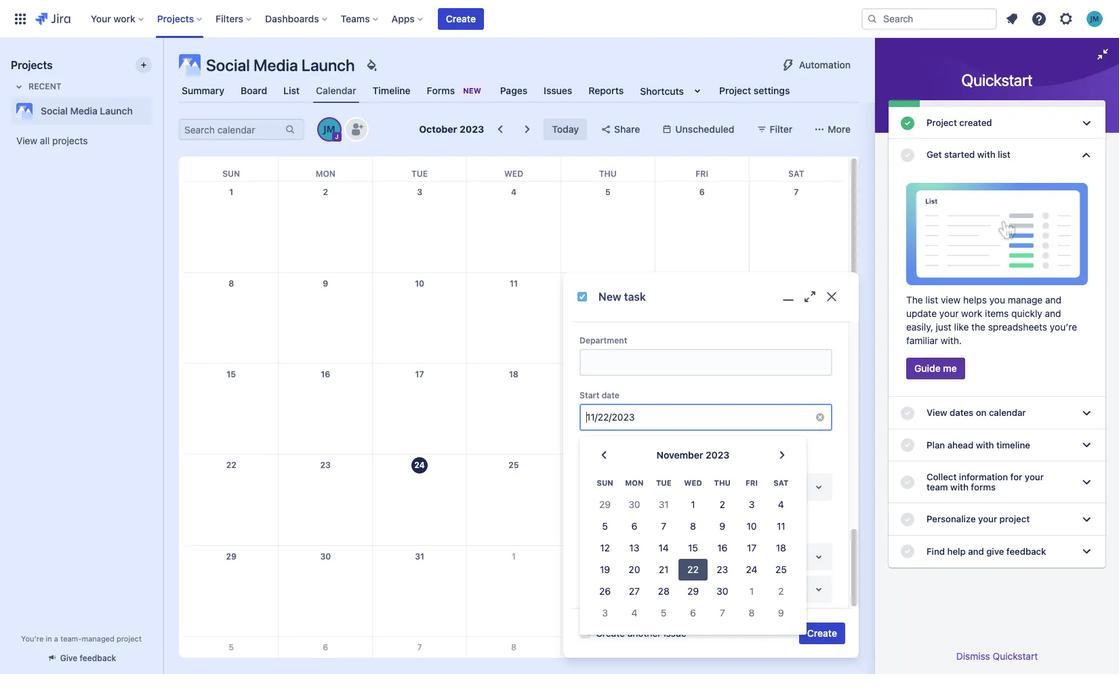 Task type: describe. For each thing, give the bounding box(es) containing it.
with inside collect information for your team with forms
[[951, 482, 969, 493]]

a right in
[[54, 635, 58, 643]]

pages
[[500, 85, 528, 96]]

0 vertical spatial date
[[602, 391, 620, 401]]

project settings
[[719, 85, 790, 96]]

of
[[735, 435, 743, 446]]

thu inside november 2023 grid
[[714, 479, 731, 488]]

ahead
[[948, 440, 974, 451]]

row containing 15
[[184, 364, 843, 455]]

wed link
[[502, 157, 526, 181]]

projects
[[52, 135, 88, 146]]

26 link
[[597, 455, 619, 477]]

0 vertical spatial quickstart
[[962, 71, 1033, 89]]

sidebar navigation image
[[148, 54, 178, 81]]

projects inside 'popup button'
[[157, 13, 194, 24]]

0 horizontal spatial 6 button
[[620, 516, 649, 538]]

mon inside "mon" link
[[316, 169, 336, 179]]

2 vertical spatial 9
[[778, 608, 784, 619]]

wed inside november 2023 grid
[[684, 479, 702, 488]]

project for project created
[[927, 117, 957, 128]]

sat inside 'link'
[[789, 169, 804, 179]]

started
[[944, 149, 975, 160]]

checked image for find
[[900, 544, 916, 560]]

30 for '30' 'button' to the bottom
[[717, 586, 728, 598]]

share button
[[593, 119, 648, 140]]

23 button
[[708, 560, 737, 581]]

fri inside november 2023 grid
[[746, 479, 758, 488]]

for inside collect information for your team with forms
[[1011, 472, 1023, 483]]

0 horizontal spatial 3 link
[[409, 182, 431, 203]]

row containing 26
[[591, 581, 796, 603]]

project created
[[927, 117, 992, 128]]

checked image for personalize
[[900, 512, 916, 528]]

1 horizontal spatial issues
[[608, 530, 634, 540]]

0 vertical spatial social media launch
[[206, 56, 355, 75]]

0 vertical spatial sun
[[222, 169, 240, 179]]

14 button
[[649, 538, 679, 560]]

choose
[[580, 505, 609, 515]]

go full screen image
[[802, 289, 818, 305]]

the
[[907, 295, 923, 306]]

22 link
[[220, 455, 242, 477]]

17 inside button
[[747, 543, 757, 554]]

2 down "mon" link
[[323, 187, 328, 197]]

linked issues
[[580, 530, 634, 540]]

shortcuts button
[[638, 79, 709, 103]]

10 inside button
[[747, 521, 757, 532]]

0 horizontal spatial social
[[41, 105, 68, 117]]

project for project settings
[[719, 85, 751, 96]]

linked
[[580, 530, 606, 540]]

0 vertical spatial 18
[[509, 370, 519, 380]]

team
[[927, 482, 948, 493]]

to
[[765, 435, 773, 446]]

26 inside button
[[599, 586, 611, 598]]

discard & close image
[[824, 289, 840, 305]]

view all projects link
[[11, 129, 152, 153]]

13 button
[[620, 538, 649, 560]]

issues inside tab list
[[544, 85, 572, 96]]

1 horizontal spatial 5 button
[[649, 603, 679, 625]]

automation image
[[780, 57, 797, 73]]

items
[[985, 308, 1009, 320]]

15 inside button
[[688, 543, 698, 554]]

0 horizontal spatial 8 link
[[220, 273, 242, 295]]

22 cell
[[679, 560, 708, 581]]

0 horizontal spatial 17
[[415, 370, 424, 380]]

1 horizontal spatial 2 link
[[597, 546, 619, 568]]

19 inside 19 link
[[603, 370, 613, 380]]

chevron image for find help and give feedback
[[1079, 544, 1095, 560]]

the list view helps you manage and update your work items quickly and easily, just like the spreadsheets you're familiar with.
[[907, 295, 1077, 347]]

with for started
[[978, 149, 996, 160]]

create button inside primary element
[[438, 8, 484, 29]]

category
[[580, 460, 617, 471]]

november
[[657, 450, 703, 461]]

1 horizontal spatial date
[[673, 435, 690, 446]]

0 horizontal spatial projects
[[11, 59, 53, 71]]

start
[[580, 391, 600, 401]]

1 vertical spatial the
[[606, 435, 619, 446]]

0 vertical spatial 6 link
[[691, 182, 713, 203]]

30 link
[[315, 546, 336, 568]]

1 vertical spatial 6 link
[[315, 637, 336, 659]]

project settings link
[[717, 79, 793, 103]]

0 vertical spatial fri
[[696, 169, 709, 179]]

filter
[[770, 123, 793, 135]]

view for view all projects
[[16, 135, 37, 146]]

filters
[[216, 13, 243, 24]]

27 inside "link"
[[697, 461, 707, 471]]

1 vertical spatial quickstart
[[993, 651, 1038, 662]]

0 vertical spatial launch
[[302, 56, 355, 75]]

12 button
[[591, 538, 620, 560]]

chevron image for get started with list
[[1079, 147, 1095, 163]]

1 vertical spatial 11 link
[[786, 637, 807, 659]]

2 down 25 button
[[778, 586, 784, 598]]

checked image for plan
[[900, 438, 916, 454]]

window.
[[735, 505, 765, 515]]

helps
[[964, 295, 987, 306]]

category
[[618, 505, 651, 515]]

0 vertical spatial 26
[[603, 461, 613, 471]]

team-
[[60, 635, 82, 643]]

create for create button to the right
[[807, 628, 837, 639]]

31 button
[[649, 494, 679, 516]]

31 inside grid
[[415, 552, 424, 562]]

collect information for your team with forms button
[[889, 462, 1106, 504]]

1 horizontal spatial 7 link
[[786, 182, 807, 203]]

3 down 26 button
[[602, 608, 608, 619]]

chevron image for plan ahead with timeline
[[1079, 438, 1095, 454]]

1 vertical spatial 7 button
[[708, 603, 737, 625]]

1 vertical spatial 1 button
[[737, 581, 767, 603]]

chevron image for view dates on calendar
[[1079, 405, 1095, 422]]

previous month image
[[492, 121, 509, 138]]

row containing 22
[[184, 455, 843, 546]]

2 down 'linked issues'
[[605, 552, 611, 562]]

department
[[580, 336, 627, 346]]

chevron image for personalize your project
[[1079, 512, 1095, 528]]

planned
[[621, 435, 651, 446]]

dismiss quickstart link
[[956, 651, 1038, 662]]

16 inside 16 link
[[321, 370, 330, 380]]

tab list containing calendar
[[171, 79, 867, 103]]

a right choose
[[611, 505, 615, 515]]

help image
[[1031, 11, 1048, 27]]

dismiss quickstart
[[956, 651, 1038, 662]]

list inside the list view helps you manage and update your work items quickly and easily, just like the spreadsheets you're familiar with.
[[926, 295, 939, 306]]

add people image
[[349, 121, 365, 138]]

sun link
[[220, 157, 243, 181]]

your work
[[91, 13, 135, 24]]

2 left window.
[[720, 499, 725, 511]]

your profile and settings image
[[1087, 11, 1103, 27]]

16 button
[[708, 538, 737, 560]]

0 horizontal spatial 2 button
[[708, 494, 737, 516]]

dates
[[950, 408, 974, 419]]

share
[[614, 123, 640, 135]]

tue inside grid
[[412, 169, 428, 179]]

21 inside button
[[659, 564, 669, 576]]

0 horizontal spatial 15
[[227, 370, 236, 380]]

collapse recent projects image
[[11, 79, 27, 95]]

give
[[60, 654, 77, 664]]

0 horizontal spatial 1 button
[[679, 494, 708, 516]]

16 inside '16' button
[[717, 543, 728, 554]]

checked image for project
[[900, 115, 916, 131]]

15 button
[[679, 538, 708, 560]]

1 horizontal spatial 4 button
[[767, 494, 796, 516]]

minimize image
[[780, 289, 797, 305]]

18 inside button
[[776, 543, 786, 554]]

10 button
[[737, 516, 767, 538]]

24 inside grid
[[415, 461, 425, 471]]

board
[[241, 85, 267, 96]]

0 horizontal spatial 9 button
[[708, 516, 737, 538]]

your work button
[[87, 8, 149, 29]]

1 vertical spatial 8 button
[[737, 603, 767, 625]]

11 inside button
[[777, 521, 786, 532]]

0 horizontal spatial project
[[117, 635, 142, 643]]

28 button
[[649, 581, 679, 603]]

teams
[[341, 13, 370, 24]]

0 horizontal spatial launch
[[100, 105, 133, 117]]

27 inside button
[[629, 586, 640, 598]]

row containing 3
[[591, 603, 796, 625]]

shortcuts
[[640, 85, 684, 97]]

11 for the left '11' link
[[510, 279, 518, 289]]

october
[[419, 123, 457, 135]]

timeline
[[997, 440, 1031, 451]]

timeline
[[373, 85, 411, 96]]

1 vertical spatial and
[[1045, 308, 1062, 320]]

today button
[[544, 119, 587, 140]]

collect
[[927, 472, 957, 483]]

0 vertical spatial 21
[[792, 370, 801, 380]]

dashboards
[[265, 13, 319, 24]]

15 link
[[220, 364, 242, 386]]

information
[[959, 472, 1008, 483]]

0 vertical spatial 3 button
[[737, 494, 767, 516]]

16 link
[[315, 364, 336, 386]]

1 vertical spatial 3 button
[[591, 603, 620, 625]]

1 horizontal spatial 1 link
[[503, 546, 525, 568]]

previous month, october 2023 image
[[596, 447, 612, 464]]

25 link
[[503, 455, 525, 477]]

0 vertical spatial 22
[[226, 461, 236, 471]]

summary link
[[179, 79, 227, 103]]

be
[[775, 435, 785, 446]]

view dates on calendar button
[[889, 398, 1106, 430]]

1 horizontal spatial media
[[254, 56, 298, 75]]

0 horizontal spatial 11 link
[[503, 273, 525, 295]]

new task image
[[577, 292, 588, 302]]

jeremy miller image
[[319, 119, 340, 140]]

0 vertical spatial thu
[[599, 169, 617, 179]]

the inside the list view helps you manage and update your work items quickly and easily, just like the spreadsheets you're familiar with.
[[972, 322, 986, 333]]

29 for topmost 29 button
[[599, 499, 611, 511]]

filters button
[[212, 8, 257, 29]]

next month, december 2023 image
[[774, 447, 791, 464]]

19 link
[[597, 364, 619, 386]]

0 vertical spatial and
[[1046, 295, 1062, 306]]

add to starred image
[[148, 103, 164, 119]]

18 link
[[503, 364, 525, 386]]

29 inside 29 link
[[226, 552, 237, 562]]

1 vertical spatial 30 button
[[708, 581, 737, 603]]

0 horizontal spatial 7 link
[[409, 637, 431, 659]]

27 link
[[691, 455, 713, 477]]

25 button
[[767, 560, 796, 581]]

1 horizontal spatial 8 link
[[503, 637, 525, 659]]

11 for bottommost '11' link
[[793, 643, 801, 653]]

give
[[987, 546, 1004, 557]]

1 horizontal spatial 3 link
[[691, 546, 713, 568]]

allows the planned start date for a piece of work to be set.
[[580, 435, 801, 446]]

personalize your project button
[[889, 504, 1106, 536]]

set.
[[787, 435, 801, 446]]

like
[[954, 322, 969, 333]]

created
[[960, 117, 992, 128]]

23 inside grid
[[320, 461, 331, 471]]

0 vertical spatial social
[[206, 56, 250, 75]]

0 horizontal spatial 9
[[323, 279, 328, 289]]

0 vertical spatial 7 button
[[649, 516, 679, 538]]

0 vertical spatial for
[[692, 435, 703, 446]]

wed inside grid
[[504, 169, 523, 179]]

feedback inside the give feedback button
[[80, 654, 116, 664]]

with.
[[941, 335, 962, 347]]

0 horizontal spatial 1 link
[[220, 182, 242, 203]]

1 horizontal spatial 5 link
[[597, 182, 619, 203]]

0 horizontal spatial 5 link
[[220, 637, 242, 659]]

work for allows the planned start date for a piece of work to be set.
[[745, 435, 763, 446]]

Department text field
[[581, 351, 831, 375]]

forms
[[427, 85, 455, 96]]

13
[[629, 543, 640, 554]]

0 horizontal spatial 8 button
[[679, 516, 708, 538]]

1 vertical spatial 9
[[720, 521, 726, 532]]

november 2023 grid
[[591, 472, 796, 625]]



Task type: locate. For each thing, give the bounding box(es) containing it.
1 vertical spatial media
[[70, 105, 97, 117]]

2 chevron image from the top
[[1079, 147, 1095, 163]]

4 checked image from the top
[[900, 544, 916, 560]]

9 link
[[315, 273, 336, 295]]

1 vertical spatial with
[[976, 440, 994, 451]]

work for the list view helps you manage and update your work items quickly and easily, just like the spreadsheets you're familiar with.
[[962, 308, 983, 320]]

with inside get started with list dropdown button
[[978, 149, 996, 160]]

guide
[[915, 363, 941, 375]]

checked image
[[900, 147, 916, 163], [900, 438, 916, 454], [900, 475, 916, 491], [900, 544, 916, 560]]

list up update
[[926, 295, 939, 306]]

summary
[[182, 85, 224, 96]]

quickstart right the "dismiss" on the bottom of the page
[[993, 651, 1038, 662]]

you
[[990, 295, 1006, 306]]

6 link
[[691, 182, 713, 203], [315, 637, 336, 659]]

3 link
[[409, 182, 431, 203], [691, 546, 713, 568]]

30 button down '16' button
[[708, 581, 737, 603]]

3 up 10 button
[[749, 499, 755, 511]]

0 horizontal spatial 31
[[415, 552, 424, 562]]

1 horizontal spatial 29 button
[[679, 581, 708, 603]]

checked image down guide
[[900, 405, 916, 422]]

feedback right the "give"
[[1007, 546, 1046, 557]]

1 horizontal spatial project
[[1000, 514, 1030, 525]]

14
[[659, 543, 669, 554]]

1 horizontal spatial 30
[[629, 499, 640, 511]]

october 2023
[[419, 123, 484, 135]]

sat down filter
[[789, 169, 804, 179]]

1 open image from the top
[[811, 549, 827, 566]]

appswitcher icon image
[[12, 11, 28, 27]]

checked image left get at the top of page
[[900, 147, 916, 163]]

work inside the list view helps you manage and update your work items quickly and easily, just like the spreadsheets you're familiar with.
[[962, 308, 983, 320]]

dashboards button
[[261, 8, 333, 29]]

tue up 31 button
[[656, 479, 672, 488]]

0 horizontal spatial 11
[[510, 279, 518, 289]]

20 up allows the planned start date for a piece of work to be set. on the bottom of page
[[697, 370, 707, 380]]

2 horizontal spatial work
[[962, 308, 983, 320]]

0 vertical spatial 17
[[415, 370, 424, 380]]

apps button
[[388, 8, 428, 29]]

1 horizontal spatial launch
[[302, 56, 355, 75]]

9 button down picker
[[708, 516, 737, 538]]

0 vertical spatial 1 link
[[220, 182, 242, 203]]

0 horizontal spatial 2 link
[[315, 182, 336, 203]]

30 inside 30 link
[[320, 552, 331, 562]]

get started with list button
[[889, 139, 1106, 171]]

10 inside "link"
[[415, 279, 424, 289]]

chevron image for collect information for your team with forms
[[1079, 475, 1095, 491]]

row containing 12
[[591, 538, 796, 560]]

1 vertical spatial issues
[[608, 530, 634, 540]]

1 vertical spatial projects
[[11, 59, 53, 71]]

social down recent
[[41, 105, 68, 117]]

2023 left previous month image
[[460, 123, 484, 135]]

21 down 14 button on the right
[[659, 564, 669, 576]]

sat inside november 2023 grid
[[774, 479, 789, 488]]

your inside collect information for your team with forms
[[1025, 472, 1044, 483]]

1 horizontal spatial 2 button
[[767, 581, 796, 603]]

1 vertical spatial open image
[[811, 582, 827, 598]]

find
[[927, 546, 945, 557]]

plan ahead with timeline button
[[889, 430, 1106, 462]]

new inside tab list
[[463, 86, 481, 95]]

list
[[998, 149, 1011, 160], [926, 295, 939, 306]]

2 vertical spatial your
[[978, 514, 997, 525]]

4 button up the create another issue
[[620, 603, 649, 625]]

4 up 11 button
[[778, 499, 784, 511]]

select issue
[[586, 584, 639, 595]]

today
[[552, 123, 579, 135]]

thu down share dropdown button
[[599, 169, 617, 179]]

1 vertical spatial 8 link
[[503, 637, 525, 659]]

1 horizontal spatial sun
[[597, 479, 614, 488]]

3 button down select
[[591, 603, 620, 625]]

Search calendar text field
[[180, 120, 283, 139]]

next month image
[[520, 121, 536, 138]]

create inside primary element
[[446, 13, 476, 24]]

duplicates
[[586, 551, 632, 563]]

issues up 13
[[608, 530, 634, 540]]

2023
[[460, 123, 484, 135], [706, 450, 730, 461]]

26 down 19 button
[[599, 586, 611, 598]]

0 horizontal spatial 29
[[226, 552, 237, 562]]

checked image inside view dates on calendar dropdown button
[[900, 405, 916, 422]]

2023 for october 2023
[[460, 123, 484, 135]]

1 checked image from the top
[[900, 115, 916, 131]]

1 vertical spatial view
[[927, 408, 948, 419]]

30 button left "using"
[[620, 494, 649, 516]]

23 link
[[315, 455, 336, 477]]

0 vertical spatial 4
[[511, 187, 517, 197]]

checked image left personalize
[[900, 512, 916, 528]]

26 button
[[591, 581, 620, 603]]

1 vertical spatial social media launch
[[41, 105, 133, 117]]

in
[[46, 635, 52, 643]]

1 vertical spatial 10
[[747, 521, 757, 532]]

0 horizontal spatial 30
[[320, 552, 331, 562]]

clear image
[[815, 412, 826, 423]]

0 vertical spatial projects
[[157, 13, 194, 24]]

project up get at the top of page
[[927, 117, 957, 128]]

0 horizontal spatial social media launch
[[41, 105, 133, 117]]

view left 'dates' on the right
[[927, 408, 948, 419]]

fri
[[696, 169, 709, 179], [746, 479, 758, 488]]

chevron image
[[1079, 405, 1095, 422], [1079, 438, 1095, 454], [1079, 544, 1095, 560]]

find help and give feedback button
[[889, 536, 1106, 568]]

0 horizontal spatial 30 button
[[620, 494, 649, 516]]

open image for select issue
[[811, 582, 827, 598]]

view inside dropdown button
[[927, 408, 948, 419]]

work left to
[[745, 435, 763, 446]]

project created button
[[889, 107, 1106, 139]]

checked image inside project created dropdown button
[[900, 115, 916, 131]]

the up previous month, october 2023 icon
[[606, 435, 619, 446]]

1 horizontal spatial create button
[[799, 623, 846, 645]]

1 horizontal spatial 21
[[792, 370, 801, 380]]

25
[[509, 461, 519, 471], [776, 564, 787, 576]]

1 chevron image from the top
[[1079, 405, 1095, 422]]

wed up 4 "link"
[[504, 169, 523, 179]]

checked image left plan
[[900, 438, 916, 454]]

mon down jeremy miller icon
[[316, 169, 336, 179]]

0 horizontal spatial wed
[[504, 169, 523, 179]]

view for view dates on calendar
[[927, 408, 948, 419]]

date
[[602, 391, 620, 401], [673, 435, 690, 446]]

create another issue
[[596, 628, 687, 639]]

0 horizontal spatial create
[[446, 13, 476, 24]]

start date
[[580, 391, 620, 401]]

1 vertical spatial social
[[41, 105, 68, 117]]

jira image
[[35, 11, 70, 27], [35, 11, 70, 27]]

4
[[511, 187, 517, 197], [778, 499, 784, 511], [632, 608, 638, 619]]

project left the settings
[[719, 85, 751, 96]]

19 inside 19 button
[[600, 564, 610, 576]]

social media launch
[[206, 56, 355, 75], [41, 105, 133, 117]]

row containing 8
[[184, 273, 843, 364]]

date up november
[[673, 435, 690, 446]]

tab list
[[171, 79, 867, 103]]

0 horizontal spatial 10
[[415, 279, 424, 289]]

6 button down category on the bottom right of page
[[620, 516, 649, 538]]

progress bar
[[889, 100, 1106, 107]]

grid containing sun
[[184, 157, 843, 675]]

spreadsheets
[[988, 322, 1048, 333]]

you're
[[21, 635, 44, 643]]

sun down search calendar 'text box'
[[222, 169, 240, 179]]

teams button
[[337, 8, 384, 29]]

date down 19 link
[[602, 391, 620, 401]]

0 horizontal spatial 24
[[415, 461, 425, 471]]

search image
[[867, 13, 878, 24]]

project inside dropdown button
[[1000, 514, 1030, 525]]

25 inside button
[[776, 564, 787, 576]]

18 button
[[767, 538, 796, 560]]

7 button down "using"
[[649, 516, 679, 538]]

2 vertical spatial 4
[[632, 608, 638, 619]]

2 button down 18 button
[[767, 581, 796, 603]]

0 vertical spatial 8 link
[[220, 273, 242, 295]]

social media launch up list
[[206, 56, 355, 75]]

projects
[[157, 13, 194, 24], [11, 59, 53, 71]]

1 vertical spatial date
[[673, 435, 690, 446]]

for down timeline at the right
[[1011, 472, 1023, 483]]

settings
[[754, 85, 790, 96]]

7 button down 23 button
[[708, 603, 737, 625]]

26 down allows
[[603, 461, 613, 471]]

0 vertical spatial 11 link
[[503, 273, 525, 295]]

0 vertical spatial open image
[[811, 549, 827, 566]]

banner
[[0, 0, 1119, 38]]

2 button right popup
[[708, 494, 737, 516]]

1 horizontal spatial mon
[[625, 479, 644, 488]]

checked image inside plan ahead with timeline dropdown button
[[900, 438, 916, 454]]

a left the "piece"
[[705, 435, 710, 446]]

24 button
[[737, 560, 767, 581]]

checked image inside personalize your project dropdown button
[[900, 512, 916, 528]]

on
[[976, 408, 987, 419]]

filter button
[[748, 119, 801, 140]]

new for new task
[[599, 291, 622, 303]]

27 button
[[620, 581, 649, 603]]

with right ahead
[[976, 440, 994, 451]]

1 horizontal spatial 20
[[697, 370, 707, 380]]

launch left add to starred icon
[[100, 105, 133, 117]]

9
[[323, 279, 328, 289], [720, 521, 726, 532], [778, 608, 784, 619]]

1 horizontal spatial list
[[998, 149, 1011, 160]]

chevron image inside plan ahead with timeline dropdown button
[[1079, 438, 1095, 454]]

fri down unscheduled button on the right top of page
[[696, 169, 709, 179]]

29 for the rightmost 29 button
[[687, 586, 699, 598]]

create project image
[[138, 60, 149, 71]]

6 button up issue
[[679, 603, 708, 625]]

timeline link
[[370, 79, 413, 103]]

row containing 1
[[184, 182, 843, 273]]

work down "helps"
[[962, 308, 983, 320]]

with inside plan ahead with timeline dropdown button
[[976, 440, 994, 451]]

1 horizontal spatial 6 button
[[679, 603, 708, 625]]

thu up picker
[[714, 479, 731, 488]]

more button
[[806, 119, 859, 140]]

0 horizontal spatial list
[[926, 295, 939, 306]]

Search field
[[862, 8, 997, 29]]

0 vertical spatial sat
[[789, 169, 804, 179]]

6 button
[[620, 516, 649, 538], [679, 603, 708, 625]]

view dates on calendar
[[927, 408, 1026, 419]]

0 horizontal spatial your
[[940, 308, 959, 320]]

0 vertical spatial 2 link
[[315, 182, 336, 203]]

row group containing 29
[[591, 494, 796, 625]]

1 vertical spatial for
[[1011, 472, 1023, 483]]

2 checked image from the top
[[900, 438, 916, 454]]

0 vertical spatial checked image
[[900, 115, 916, 131]]

1 horizontal spatial 27
[[697, 461, 707, 471]]

4 button right window.
[[767, 494, 796, 516]]

1 horizontal spatial 9 button
[[767, 603, 796, 625]]

3 checked image from the top
[[900, 475, 916, 491]]

0 vertical spatial with
[[978, 149, 996, 160]]

4 button
[[767, 494, 796, 516], [620, 603, 649, 625]]

2023 down the "piece"
[[706, 450, 730, 461]]

0 vertical spatial 29 button
[[591, 494, 620, 516]]

your
[[91, 13, 111, 24]]

29 button right 28
[[679, 581, 708, 603]]

checked image inside get started with list dropdown button
[[900, 147, 916, 163]]

0 vertical spatial list
[[998, 149, 1011, 160]]

feedback down "managed"
[[80, 654, 116, 664]]

3 chevron image from the top
[[1079, 544, 1095, 560]]

30 for the left '30' 'button'
[[629, 499, 640, 511]]

feedback inside "find help and give feedback" dropdown button
[[1007, 546, 1046, 557]]

1 vertical spatial 1 link
[[503, 546, 525, 568]]

your up find help and give feedback
[[978, 514, 997, 525]]

0 horizontal spatial sun
[[222, 169, 240, 179]]

banner containing your work
[[0, 0, 1119, 38]]

1 vertical spatial 5 link
[[220, 637, 242, 659]]

2 checked image from the top
[[900, 405, 916, 422]]

with for ahead
[[976, 440, 994, 451]]

3 button right picker
[[737, 494, 767, 516]]

reports
[[589, 85, 624, 96]]

1 horizontal spatial 4
[[632, 608, 638, 619]]

0 vertical spatial 9 button
[[708, 516, 737, 538]]

2 vertical spatial 30
[[717, 586, 728, 598]]

1 vertical spatial feedback
[[80, 654, 116, 664]]

1 vertical spatial your
[[1025, 472, 1044, 483]]

create for create button within the primary element
[[446, 13, 476, 24]]

projects up sidebar navigation image
[[157, 13, 194, 24]]

3 left '16' button
[[700, 552, 705, 562]]

1 horizontal spatial feedback
[[1007, 546, 1046, 557]]

quickly
[[1012, 308, 1043, 320]]

board link
[[238, 79, 270, 103]]

open image for duplicates
[[811, 549, 827, 566]]

and up you're
[[1045, 308, 1062, 320]]

checked image for get
[[900, 147, 916, 163]]

17 button
[[737, 538, 767, 560]]

21 up set.
[[792, 370, 801, 380]]

new right forms
[[463, 86, 481, 95]]

0 vertical spatial 7 link
[[786, 182, 807, 203]]

checked image for collect
[[900, 475, 916, 491]]

mon up category on the bottom right of page
[[625, 479, 644, 488]]

social media launch up view all projects link
[[41, 105, 133, 117]]

sun
[[222, 169, 240, 179], [597, 479, 614, 488]]

fri link
[[693, 157, 711, 181]]

4 for rightmost 4 button
[[778, 499, 784, 511]]

with right team
[[951, 482, 969, 493]]

3 chevron image from the top
[[1079, 475, 1095, 491]]

chevron image for project created
[[1079, 115, 1095, 131]]

issues up the today
[[544, 85, 572, 96]]

and inside dropdown button
[[968, 546, 984, 557]]

media
[[254, 56, 298, 75], [70, 105, 97, 117]]

0 vertical spatial 23
[[320, 461, 331, 471]]

3 down tue link
[[417, 187, 422, 197]]

27 down 20 button
[[629, 586, 640, 598]]

wed down 27 "link"
[[684, 479, 702, 488]]

unscheduled image
[[662, 124, 673, 135]]

1 vertical spatial thu
[[714, 479, 731, 488]]

0 vertical spatial 5 button
[[591, 516, 620, 538]]

24 inside button
[[746, 564, 758, 576]]

4 chevron image from the top
[[1079, 512, 1095, 528]]

new for new
[[463, 86, 481, 95]]

quickstart up project created dropdown button
[[962, 71, 1033, 89]]

2023 for november 2023
[[706, 450, 730, 461]]

27 down allows the planned start date for a piece of work to be set. on the bottom of page
[[697, 461, 707, 471]]

work inside your work "popup button"
[[114, 13, 135, 24]]

mon inside november 2023 grid
[[625, 479, 644, 488]]

checked image inside "find help and give feedback" dropdown button
[[900, 544, 916, 560]]

open image
[[811, 479, 827, 496]]

27
[[697, 461, 707, 471], [629, 586, 640, 598]]

31 inside button
[[659, 499, 669, 511]]

checked image left find
[[900, 544, 916, 560]]

3 checked image from the top
[[900, 512, 916, 528]]

25 inside grid
[[509, 461, 519, 471]]

1 vertical spatial 18
[[776, 543, 786, 554]]

project up "find help and give feedback" dropdown button
[[1000, 514, 1030, 525]]

checked image inside collect information for your team with forms "dropdown button"
[[900, 475, 916, 491]]

chevron image inside "find help and give feedback" dropdown button
[[1079, 544, 1095, 560]]

with right started
[[978, 149, 996, 160]]

calendar
[[316, 85, 356, 96]]

1 horizontal spatial social media launch
[[206, 56, 355, 75]]

set background color image
[[363, 57, 379, 73]]

grid
[[184, 157, 843, 675]]

6
[[699, 187, 705, 197], [632, 521, 638, 532], [690, 608, 696, 619], [323, 643, 328, 653]]

project inside dropdown button
[[927, 117, 957, 128]]

choose a category using a popup picker window.
[[580, 505, 765, 515]]

primary element
[[8, 0, 862, 38]]

29 button up 'linked issues'
[[591, 494, 620, 516]]

find help and give feedback
[[927, 546, 1046, 557]]

launch up calendar
[[302, 56, 355, 75]]

2 open image from the top
[[811, 582, 827, 598]]

piece
[[712, 435, 733, 446]]

9 button
[[708, 516, 737, 538], [767, 603, 796, 625]]

2 link down "mon" link
[[315, 182, 336, 203]]

automation
[[799, 59, 851, 71]]

chevron image
[[1079, 115, 1095, 131], [1079, 147, 1095, 163], [1079, 475, 1095, 491], [1079, 512, 1095, 528]]

7 button
[[649, 516, 679, 538], [708, 603, 737, 625]]

9 button down 25 button
[[767, 603, 796, 625]]

list down project created dropdown button
[[998, 149, 1011, 160]]

2 horizontal spatial create
[[807, 628, 837, 639]]

1 vertical spatial 4 button
[[620, 603, 649, 625]]

5 button down choose
[[591, 516, 620, 538]]

2 chevron image from the top
[[1079, 438, 1095, 454]]

manage
[[1008, 295, 1043, 306]]

0 vertical spatial media
[[254, 56, 298, 75]]

0 vertical spatial 31
[[659, 499, 669, 511]]

28
[[658, 586, 670, 598]]

minimize image
[[1095, 46, 1111, 62]]

checked image left project created
[[900, 115, 916, 131]]

1 horizontal spatial create
[[596, 628, 625, 639]]

23 inside button
[[717, 564, 728, 576]]

22 inside 'button'
[[688, 564, 699, 576]]

4 for bottom 4 button
[[632, 608, 638, 619]]

row containing 19
[[591, 560, 796, 581]]

20 inside grid
[[697, 370, 707, 380]]

8 button down popup
[[679, 516, 708, 538]]

another
[[628, 628, 661, 639]]

list link
[[281, 79, 302, 103]]

1 vertical spatial 31
[[415, 552, 424, 562]]

0 vertical spatial 6 button
[[620, 516, 649, 538]]

media up view all projects link
[[70, 105, 97, 117]]

project
[[1000, 514, 1030, 525], [117, 635, 142, 643]]

picker
[[709, 505, 733, 515]]

familiar
[[907, 335, 938, 347]]

1 button left picker
[[679, 494, 708, 516]]

30 button
[[620, 494, 649, 516], [708, 581, 737, 603]]

your inside dropdown button
[[978, 514, 997, 525]]

1 chevron image from the top
[[1079, 115, 1095, 131]]

easily,
[[907, 322, 933, 333]]

for up "november 2023"
[[692, 435, 703, 446]]

1 vertical spatial 20
[[629, 564, 640, 576]]

launch
[[302, 56, 355, 75], [100, 105, 133, 117]]

guide me
[[915, 363, 957, 375]]

automation button
[[772, 54, 859, 76]]

sun down 26 link
[[597, 479, 614, 488]]

row
[[184, 157, 843, 181], [184, 182, 843, 273], [184, 273, 843, 364], [184, 364, 843, 455], [184, 455, 843, 546], [591, 472, 796, 494], [591, 494, 796, 516], [591, 516, 796, 538], [591, 538, 796, 560], [184, 546, 843, 637], [591, 560, 796, 581], [591, 581, 796, 603], [591, 603, 796, 625], [184, 637, 843, 675]]

checked image
[[900, 115, 916, 131], [900, 405, 916, 422], [900, 512, 916, 528]]

19 down "duplicates"
[[600, 564, 610, 576]]

0 vertical spatial wed
[[504, 169, 523, 179]]

sat down next month, december 2023 image
[[774, 479, 789, 488]]

4 inside "link"
[[511, 187, 517, 197]]

list inside dropdown button
[[998, 149, 1011, 160]]

your down timeline at the right
[[1025, 472, 1044, 483]]

and left the "give"
[[968, 546, 984, 557]]

4 up the create another issue
[[632, 608, 638, 619]]

0 horizontal spatial project
[[719, 85, 751, 96]]

notifications image
[[1004, 11, 1020, 27]]

0 horizontal spatial 2023
[[460, 123, 484, 135]]

open image
[[811, 549, 827, 566], [811, 582, 827, 598]]

issues link
[[541, 79, 575, 103]]

your inside the list view helps you manage and update your work items quickly and easily, just like the spreadsheets you're familiar with.
[[940, 308, 959, 320]]

row group
[[591, 494, 796, 625]]

settings image
[[1058, 11, 1075, 27]]

tue inside november 2023 grid
[[656, 479, 672, 488]]

20 inside button
[[629, 564, 640, 576]]

1 horizontal spatial 11
[[777, 521, 786, 532]]

chevron image inside project created dropdown button
[[1079, 115, 1095, 131]]

checked image left team
[[900, 475, 916, 491]]

checked image for view
[[900, 405, 916, 422]]

chevron image inside personalize your project dropdown button
[[1079, 512, 1095, 528]]

1 horizontal spatial 29
[[599, 499, 611, 511]]

2 link down 'linked issues'
[[597, 546, 619, 568]]

1 checked image from the top
[[900, 147, 916, 163]]

sat link
[[786, 157, 807, 181]]

the right like
[[972, 322, 986, 333]]

0 horizontal spatial 5 button
[[591, 516, 620, 538]]

new left task
[[599, 291, 622, 303]]

fri up window.
[[746, 479, 758, 488]]

a right "using"
[[676, 505, 681, 515]]

and right manage
[[1046, 295, 1062, 306]]

2 link
[[315, 182, 336, 203], [597, 546, 619, 568]]

1 horizontal spatial 22
[[688, 564, 699, 576]]

managed
[[82, 635, 114, 643]]

sun inside november 2023 grid
[[597, 479, 614, 488]]



Task type: vqa. For each thing, say whether or not it's contained in the screenshot.
the bottom with
yes



